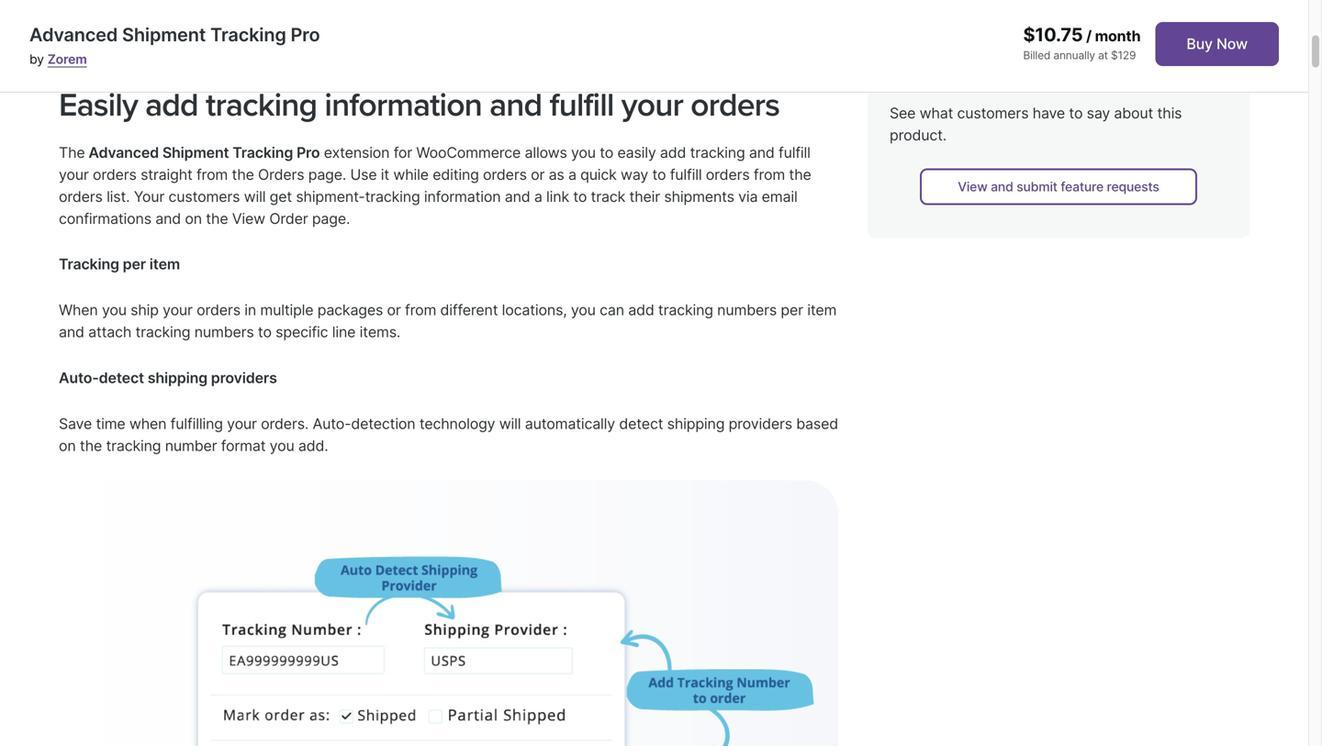 Task type: describe. For each thing, give the bounding box(es) containing it.
tracking right 'can'
[[659, 301, 714, 319]]

can
[[600, 301, 625, 319]]

view and submit feature requests
[[958, 179, 1160, 195]]

save time when fulfilling your orders. auto-detection technology will automatically detect shipping providers based on the tracking number format you add.
[[59, 415, 839, 455]]

0 horizontal spatial numbers
[[194, 323, 254, 341]]

advanced shipment tracking pro by zorem
[[29, 23, 320, 67]]

/
[[1087, 27, 1092, 45]]

in
[[245, 301, 256, 319]]

0 vertical spatial item
[[150, 256, 180, 273]]

your inside the save time when fulfilling your orders. auto-detection technology will automatically detect shipping providers based on the tracking number format you add.
[[227, 415, 257, 433]]

extension
[[324, 144, 390, 161]]

view and submit feature requests link
[[920, 169, 1198, 205]]

customizer for email customizer for woocommerce
[[1139, 49, 1209, 65]]

for for sms for woocommerce
[[1150, 85, 1167, 101]]

detect inside the save time when fulfilling your orders. auto-detection technology will automatically detect shipping providers based on the tracking number format you add.
[[619, 415, 664, 433]]

it
[[381, 166, 390, 184]]

twilio sms notifications link
[[1019, 31, 1194, 65]]

you left 'can'
[[571, 301, 596, 319]]

orders.
[[261, 415, 309, 433]]

their
[[630, 188, 661, 206]]

locations,
[[502, 301, 567, 319]]

link
[[547, 188, 570, 206]]

sms for woocommerce link
[[1019, 85, 1167, 119]]

track
[[591, 188, 626, 206]]

the inside the save time when fulfilling your orders. auto-detection technology will automatically detect shipping providers based on the tracking number format you add.
[[80, 437, 102, 455]]

0 horizontal spatial from
[[197, 166, 228, 184]]

see what customers have to say about this product.
[[890, 104, 1183, 144]]

0 vertical spatial ,
[[1121, 31, 1124, 47]]

editing
[[433, 166, 479, 184]]

will inside extension for woocommerce allows you to easily add tracking and fulfill your orders straight from the orders page. use it while editing orders or as a quick way to fulfill orders from the orders list. your customers will get shipment-tracking information and a link to track their shipments via email confirmations and on the view order page.
[[244, 188, 266, 206]]

say
[[1087, 104, 1111, 122]]

information inside extension for woocommerce allows you to easily add tracking and fulfill your orders straight from the orders page. use it while editing orders or as a quick way to fulfill orders from the orders list. your customers will get shipment-tracking information and a link to track their shipments via email confirmations and on the view order page.
[[424, 188, 501, 206]]

items.
[[360, 323, 401, 341]]

shipping inside the save time when fulfilling your orders. auto-detection technology will automatically detect shipping providers based on the tracking number format you add.
[[668, 415, 725, 433]]

pro inside advanced shipment tracking pro by zorem
[[291, 23, 320, 46]]

pro inside email customizer pro
[[1092, 85, 1112, 101]]

to inside when you ship your orders in multiple packages or from different locations, you can add tracking numbers per item and attach tracking numbers to specific line items.
[[258, 323, 272, 341]]

feature
[[1061, 179, 1104, 195]]

straight
[[141, 166, 193, 184]]

your
[[134, 188, 165, 206]]

tracking up orders
[[206, 86, 317, 125]]

sms inside twilio sms notifications
[[1166, 31, 1194, 47]]

$10.75
[[1024, 23, 1083, 46]]

attach
[[88, 323, 131, 341]]

auto-detect shipping providers
[[59, 369, 277, 387]]

item inside when you ship your orders in multiple packages or from different locations, you can add tracking numbers per item and attach tracking numbers to specific line items.
[[808, 301, 837, 319]]

time
[[96, 415, 125, 433]]

customers inside see what customers have to say about this product.
[[958, 104, 1029, 122]]

this
[[1158, 104, 1183, 122]]

line
[[332, 323, 356, 341]]

annually
[[1054, 49, 1096, 62]]

and down your
[[155, 210, 181, 228]]

specific
[[276, 323, 328, 341]]

email customizer for woocommerce
[[1019, 49, 1209, 83]]

customizer for email customizer pro
[[1019, 85, 1089, 101]]

detection
[[351, 415, 416, 433]]

submit
[[1017, 179, 1058, 195]]

vendors
[[1070, 31, 1121, 47]]

requests
[[1107, 179, 1160, 195]]

email customizer pro link
[[1019, 67, 1172, 101]]

customers inside extension for woocommerce allows you to easily add tracking and fulfill your orders straight from the orders page. use it while editing orders or as a quick way to fulfill orders from the orders list. your customers will get shipment-tracking information and a link to track their shipments via email confirmations and on the view order page.
[[169, 188, 240, 206]]

per inside when you ship your orders in multiple packages or from different locations, you can add tracking numbers per item and attach tracking numbers to specific line items.
[[781, 301, 804, 319]]

based
[[797, 415, 839, 433]]

woocommerce inside the 'email customizer for woocommerce'
[[1039, 67, 1133, 83]]

about
[[1115, 104, 1154, 122]]

the down the advanced shipment tracking pro
[[206, 210, 228, 228]]

2 vertical spatial tracking
[[59, 256, 119, 273]]

easily
[[618, 144, 656, 161]]

1 horizontal spatial fulfill
[[670, 166, 702, 184]]

2 vertical spatial pro
[[297, 144, 320, 161]]

email customizer for woocommerce link
[[1019, 49, 1209, 83]]

to inside see what customers have to say about this product.
[[1070, 104, 1083, 122]]

0 vertical spatial shipping
[[148, 369, 208, 387]]

woocommerce for extension for woocommerce allows you to easily add tracking and fulfill your orders straight from the orders page. use it while editing orders or as a quick way to fulfill orders from the orders list. your customers will get shipment-tracking information and a link to track their shipments via email confirmations and on the view order page.
[[416, 144, 521, 161]]

easily
[[59, 86, 138, 125]]

countries
[[890, 137, 950, 152]]

and up via
[[749, 144, 775, 161]]

what
[[920, 104, 954, 122]]

shipment-
[[296, 188, 365, 206]]

advanced inside advanced shipment tracking pro by zorem
[[29, 23, 118, 46]]

list.
[[107, 188, 130, 206]]

notifications
[[1019, 49, 1096, 65]]

twilio sms notifications
[[1019, 31, 1194, 65]]

zorem link
[[47, 51, 87, 67]]

buy now
[[1187, 35, 1248, 53]]

1 vertical spatial shipment
[[162, 144, 229, 161]]

confirmations
[[59, 210, 151, 228]]

product vendors ,
[[1019, 31, 1128, 47]]

twilio
[[1128, 31, 1163, 47]]

by
[[29, 51, 44, 67]]

tracking inside advanced shipment tracking pro by zorem
[[210, 23, 286, 46]]

orders
[[258, 166, 304, 184]]

month
[[1095, 27, 1141, 45]]

or inside extension for woocommerce allows you to easily add tracking and fulfill your orders straight from the orders page. use it while editing orders or as a quick way to fulfill orders from the orders list. your customers will get shipment-tracking information and a link to track their shipments via email confirmations and on the view order page.
[[531, 166, 545, 184]]

to up quick
[[600, 144, 614, 161]]

zorem
[[47, 51, 87, 67]]

now
[[1217, 35, 1248, 53]]

tracking inside the save time when fulfilling your orders. auto-detection technology will automatically detect shipping providers based on the tracking number format you add.
[[106, 437, 161, 455]]

easily add tracking information and fulfill your orders
[[59, 86, 780, 125]]

billed
[[1024, 49, 1051, 62]]

tracking down ship
[[135, 323, 191, 341]]

tracking down it on the left top of page
[[365, 188, 420, 206]]

0 horizontal spatial providers
[[211, 369, 277, 387]]

1 vertical spatial page.
[[312, 210, 350, 228]]

and left submit
[[991, 179, 1014, 195]]

0 horizontal spatial detect
[[99, 369, 144, 387]]

shipment inside advanced shipment tracking pro by zorem
[[122, 23, 206, 46]]

0 horizontal spatial a
[[534, 188, 543, 206]]

you inside extension for woocommerce allows you to easily add tracking and fulfill your orders straight from the orders page. use it while editing orders or as a quick way to fulfill orders from the orders list. your customers will get shipment-tracking information and a link to track their shipments via email confirmations and on the view order page.
[[571, 144, 596, 161]]

email
[[762, 188, 798, 206]]

automatically
[[525, 415, 615, 433]]

0 horizontal spatial ,
[[1096, 49, 1103, 65]]

ship
[[131, 301, 159, 319]]

0 horizontal spatial per
[[123, 256, 146, 273]]

shipments
[[665, 188, 735, 206]]

number
[[165, 437, 217, 455]]

buy now link
[[1156, 22, 1280, 66]]

have
[[1033, 104, 1066, 122]]

extension for woocommerce allows you to easily add tracking and fulfill your orders straight from the orders page. use it while editing orders or as a quick way to fulfill orders from the orders list. your customers will get shipment-tracking information and a link to track their shipments via email confirmations and on the view order page.
[[59, 144, 812, 228]]

0 vertical spatial add
[[145, 86, 198, 125]]

product vendors link
[[1019, 31, 1121, 47]]

sms for woocommerce
[[1019, 85, 1167, 119]]



Task type: vqa. For each thing, say whether or not it's contained in the screenshot.
"extension"
yes



Task type: locate. For each thing, give the bounding box(es) containing it.
2 vertical spatial add
[[629, 301, 655, 319]]

0 vertical spatial for
[[1019, 67, 1036, 83]]

add up the advanced shipment tracking pro
[[145, 86, 198, 125]]

0 horizontal spatial or
[[387, 301, 401, 319]]

sms inside sms for woocommerce
[[1119, 85, 1147, 101]]

your inside when you ship your orders in multiple packages or from different locations, you can add tracking numbers per item and attach tracking numbers to specific line items.
[[163, 301, 193, 319]]

and up allows
[[490, 86, 542, 125]]

while
[[394, 166, 429, 184]]

on inside extension for woocommerce allows you to easily add tracking and fulfill your orders straight from the orders page. use it while editing orders or as a quick way to fulfill orders from the orders list. your customers will get shipment-tracking information and a link to track their shipments via email confirmations and on the view order page.
[[185, 210, 202, 228]]

view left submit
[[958, 179, 988, 195]]

2 vertical spatial ,
[[1112, 85, 1119, 101]]

detect
[[99, 369, 144, 387], [619, 415, 664, 433]]

customers left have
[[958, 104, 1029, 122]]

0 vertical spatial a
[[569, 166, 577, 184]]

1 horizontal spatial customizer
[[1139, 49, 1209, 65]]

1 horizontal spatial or
[[531, 166, 545, 184]]

1 horizontal spatial email
[[1140, 67, 1172, 83]]

1 vertical spatial for
[[1150, 85, 1167, 101]]

1 vertical spatial providers
[[729, 415, 793, 433]]

or up items.
[[387, 301, 401, 319]]

1 horizontal spatial a
[[569, 166, 577, 184]]

shipment
[[122, 23, 206, 46], [162, 144, 229, 161]]

0 horizontal spatial sms
[[1119, 85, 1147, 101]]

sms
[[1166, 31, 1194, 47], [1119, 85, 1147, 101]]

0 vertical spatial numbers
[[718, 301, 777, 319]]

1 vertical spatial advanced
[[88, 144, 159, 161]]

email inside the 'email customizer for woocommerce'
[[1103, 49, 1136, 65]]

the
[[59, 144, 85, 161]]

customers
[[958, 104, 1029, 122], [169, 188, 240, 206]]

the left orders
[[232, 166, 254, 184]]

0 vertical spatial or
[[531, 166, 545, 184]]

0 vertical spatial email
[[1103, 49, 1136, 65]]

for up this
[[1150, 85, 1167, 101]]

fulfill up shipments
[[670, 166, 702, 184]]

0 vertical spatial information
[[325, 86, 482, 125]]

your
[[622, 86, 683, 125], [59, 166, 89, 184], [163, 301, 193, 319], [227, 415, 257, 433]]

1 vertical spatial customers
[[169, 188, 240, 206]]

pro
[[291, 23, 320, 46], [1092, 85, 1112, 101], [297, 144, 320, 161]]

information
[[325, 86, 482, 125], [424, 188, 501, 206]]

tracking per item
[[59, 256, 180, 273]]

on inside the save time when fulfilling your orders. auto-detection technology will automatically detect shipping providers based on the tracking number format you add.
[[59, 437, 76, 455]]

woocommerce for sms for woocommerce
[[1019, 103, 1113, 119]]

add
[[145, 86, 198, 125], [660, 144, 686, 161], [629, 301, 655, 319]]

1 vertical spatial item
[[808, 301, 837, 319]]

0 vertical spatial woocommerce
[[1039, 67, 1133, 83]]

page. up shipment-
[[308, 166, 346, 184]]

1 horizontal spatial auto-
[[313, 415, 351, 433]]

0 vertical spatial sms
[[1166, 31, 1194, 47]]

0 horizontal spatial will
[[244, 188, 266, 206]]

from inside when you ship your orders in multiple packages or from different locations, you can add tracking numbers per item and attach tracking numbers to specific line items.
[[405, 301, 437, 319]]

you inside the save time when fulfilling your orders. auto-detection technology will automatically detect shipping providers based on the tracking number format you add.
[[270, 437, 294, 455]]

a left link on the left of page
[[534, 188, 543, 206]]

at
[[1099, 49, 1109, 62]]

0 horizontal spatial customizer
[[1019, 85, 1089, 101]]

format
[[221, 437, 266, 455]]

1 vertical spatial ,
[[1096, 49, 1103, 65]]

0 vertical spatial customers
[[958, 104, 1029, 122]]

0 vertical spatial fulfill
[[550, 86, 614, 125]]

way
[[621, 166, 649, 184]]

for down billed
[[1019, 67, 1036, 83]]

1 horizontal spatial on
[[185, 210, 202, 228]]

1 horizontal spatial providers
[[729, 415, 793, 433]]

fulfill
[[550, 86, 614, 125], [779, 144, 811, 161], [670, 166, 702, 184]]

detect up time
[[99, 369, 144, 387]]

information down editing
[[424, 188, 501, 206]]

1 vertical spatial sms
[[1119, 85, 1147, 101]]

1 vertical spatial or
[[387, 301, 401, 319]]

item
[[150, 256, 180, 273], [808, 301, 837, 319]]

1 vertical spatial add
[[660, 144, 686, 161]]

for inside extension for woocommerce allows you to easily add tracking and fulfill your orders straight from the orders page. use it while editing orders or as a quick way to fulfill orders from the orders list. your customers will get shipment-tracking information and a link to track their shipments via email confirmations and on the view order page.
[[394, 144, 413, 161]]

on down straight
[[185, 210, 202, 228]]

your down the the
[[59, 166, 89, 184]]

sms right twilio
[[1166, 31, 1194, 47]]

0 horizontal spatial fulfill
[[550, 86, 614, 125]]

for for extension for woocommerce allows you to easily add tracking and fulfill your orders straight from the orders page. use it while editing orders or as a quick way to fulfill orders from the orders list. your customers will get shipment-tracking information and a link to track their shipments via email confirmations and on the view order page.
[[394, 144, 413, 161]]

auto- inside the save time when fulfilling your orders. auto-detection technology will automatically detect shipping providers based on the tracking number format you add.
[[313, 415, 351, 433]]

1 horizontal spatial shipping
[[668, 415, 725, 433]]

1 vertical spatial auto-
[[313, 415, 351, 433]]

0 vertical spatial detect
[[99, 369, 144, 387]]

fulfilling
[[171, 415, 223, 433]]

information up extension
[[325, 86, 482, 125]]

you up quick
[[571, 144, 596, 161]]

on
[[185, 210, 202, 228], [59, 437, 76, 455]]

detect right automatically
[[619, 415, 664, 433]]

0 vertical spatial will
[[244, 188, 266, 206]]

2 vertical spatial woocommerce
[[416, 144, 521, 161]]

email customizer pro
[[1019, 67, 1172, 101]]

from left different
[[405, 301, 437, 319]]

$129
[[1112, 49, 1137, 62]]

orders inside when you ship your orders in multiple packages or from different locations, you can add tracking numbers per item and attach tracking numbers to specific line items.
[[197, 301, 241, 319]]

add.
[[298, 437, 328, 455]]

email for email customizer pro
[[1140, 67, 1172, 83]]

you down orders.
[[270, 437, 294, 455]]

auto- up add.
[[313, 415, 351, 433]]

1 horizontal spatial add
[[629, 301, 655, 319]]

for inside the 'email customizer for woocommerce'
[[1019, 67, 1036, 83]]

tracking down when at the bottom of the page
[[106, 437, 161, 455]]

a
[[569, 166, 577, 184], [534, 188, 543, 206]]

get
[[270, 188, 292, 206]]

fulfill up allows
[[550, 86, 614, 125]]

view inside view and submit feature requests link
[[958, 179, 988, 195]]

from up 'email'
[[754, 166, 785, 184]]

will right technology
[[499, 415, 521, 433]]

the
[[232, 166, 254, 184], [789, 166, 812, 184], [206, 210, 228, 228], [80, 437, 102, 455]]

0 vertical spatial tracking
[[210, 23, 286, 46]]

your up format on the bottom left
[[227, 415, 257, 433]]

to left the "say"
[[1070, 104, 1083, 122]]

2 horizontal spatial add
[[660, 144, 686, 161]]

0 horizontal spatial view
[[232, 210, 265, 228]]

1 vertical spatial view
[[232, 210, 265, 228]]

providers up orders.
[[211, 369, 277, 387]]

1 vertical spatial numbers
[[194, 323, 254, 341]]

for
[[1019, 67, 1036, 83], [1150, 85, 1167, 101], [394, 144, 413, 161]]

2 horizontal spatial from
[[754, 166, 785, 184]]

1 horizontal spatial item
[[808, 301, 837, 319]]

1 horizontal spatial customers
[[958, 104, 1029, 122]]

0 vertical spatial customizer
[[1139, 49, 1209, 65]]

from down the advanced shipment tracking pro
[[197, 166, 228, 184]]

providers inside the save time when fulfilling your orders. auto-detection technology will automatically detect shipping providers based on the tracking number format you add.
[[729, 415, 793, 433]]

advanced up 'zorem'
[[29, 23, 118, 46]]

and
[[490, 86, 542, 125], [749, 144, 775, 161], [991, 179, 1014, 195], [505, 188, 531, 206], [155, 210, 181, 228], [59, 323, 84, 341]]

advanced up list.
[[88, 144, 159, 161]]

1 horizontal spatial view
[[958, 179, 988, 195]]

per
[[123, 256, 146, 273], [781, 301, 804, 319]]

a right the as
[[569, 166, 577, 184]]

providers
[[211, 369, 277, 387], [729, 415, 793, 433]]

use
[[350, 166, 377, 184]]

0 vertical spatial advanced
[[29, 23, 118, 46]]

0 horizontal spatial customers
[[169, 188, 240, 206]]

to right way in the left top of the page
[[653, 166, 666, 184]]

1 vertical spatial email
[[1140, 67, 1172, 83]]

add inside when you ship your orders in multiple packages or from different locations, you can add tracking numbers per item and attach tracking numbers to specific line items.
[[629, 301, 655, 319]]

customizer inside email customizer pro
[[1019, 85, 1089, 101]]

email inside email customizer pro
[[1140, 67, 1172, 83]]

the advanced shipment tracking pro
[[59, 144, 320, 161]]

1 vertical spatial on
[[59, 437, 76, 455]]

or inside when you ship your orders in multiple packages or from different locations, you can add tracking numbers per item and attach tracking numbers to specific line items.
[[387, 301, 401, 319]]

1 horizontal spatial from
[[405, 301, 437, 319]]

add inside extension for woocommerce allows you to easily add tracking and fulfill your orders straight from the orders page. use it while editing orders or as a quick way to fulfill orders from the orders list. your customers will get shipment-tracking information and a link to track their shipments via email confirmations and on the view order page.
[[660, 144, 686, 161]]

order
[[269, 210, 308, 228]]

buy
[[1187, 35, 1213, 53]]

on down save
[[59, 437, 76, 455]]

will
[[244, 188, 266, 206], [499, 415, 521, 433]]

woocommerce inside sms for woocommerce
[[1019, 103, 1113, 119]]

the up 'email'
[[789, 166, 812, 184]]

from
[[197, 166, 228, 184], [754, 166, 785, 184], [405, 301, 437, 319]]

packages
[[318, 301, 383, 319]]

page. down shipment-
[[312, 210, 350, 228]]

1 vertical spatial woocommerce
[[1019, 103, 1113, 119]]

and down 'when'
[[59, 323, 84, 341]]

email for email customizer for woocommerce
[[1103, 49, 1136, 65]]

fulfill up 'email'
[[779, 144, 811, 161]]

0 horizontal spatial add
[[145, 86, 198, 125]]

via
[[739, 188, 758, 206]]

view
[[958, 179, 988, 195], [232, 210, 265, 228]]

$10.75 / month billed annually at $129
[[1024, 23, 1141, 62]]

0 vertical spatial page.
[[308, 166, 346, 184]]

1 vertical spatial fulfill
[[779, 144, 811, 161]]

woocommerce
[[1039, 67, 1133, 83], [1019, 103, 1113, 119], [416, 144, 521, 161]]

0 horizontal spatial auto-
[[59, 369, 99, 387]]

1 vertical spatial detect
[[619, 415, 664, 433]]

add right easily
[[660, 144, 686, 161]]

1 vertical spatial shipping
[[668, 415, 725, 433]]

0 vertical spatial auto-
[[59, 369, 99, 387]]

quick
[[581, 166, 617, 184]]

technology
[[420, 415, 495, 433]]

customers down straight
[[169, 188, 240, 206]]

0 vertical spatial providers
[[211, 369, 277, 387]]

to right link on the left of page
[[573, 188, 587, 206]]

your up easily
[[622, 86, 683, 125]]

sms up about
[[1119, 85, 1147, 101]]

and left link on the left of page
[[505, 188, 531, 206]]

orders
[[691, 86, 780, 125], [93, 166, 137, 184], [483, 166, 527, 184], [706, 166, 750, 184], [59, 188, 103, 206], [197, 301, 241, 319]]

will left get
[[244, 188, 266, 206]]

you up attach on the left of page
[[102, 301, 127, 319]]

view inside extension for woocommerce allows you to easily add tracking and fulfill your orders straight from the orders page. use it while editing orders or as a quick way to fulfill orders from the orders list. your customers will get shipment-tracking information and a link to track their shipments via email confirmations and on the view order page.
[[232, 210, 265, 228]]

0 vertical spatial view
[[958, 179, 988, 195]]

when
[[59, 301, 98, 319]]

when you ship your orders in multiple packages or from different locations, you can add tracking numbers per item and attach tracking numbers to specific line items.
[[59, 301, 837, 341]]

customizer down twilio
[[1139, 49, 1209, 65]]

customizer
[[1139, 49, 1209, 65], [1019, 85, 1089, 101]]

or left the as
[[531, 166, 545, 184]]

0 vertical spatial pro
[[291, 23, 320, 46]]

1 horizontal spatial for
[[1019, 67, 1036, 83]]

1 horizontal spatial will
[[499, 415, 521, 433]]

for up the 'while'
[[394, 144, 413, 161]]

1 vertical spatial information
[[424, 188, 501, 206]]

when
[[129, 415, 167, 433]]

your inside extension for woocommerce allows you to easily add tracking and fulfill your orders straight from the orders page. use it while editing orders or as a quick way to fulfill orders from the orders list. your customers will get shipment-tracking information and a link to track their shipments via email confirmations and on the view order page.
[[59, 166, 89, 184]]

product
[[1019, 31, 1067, 47]]

1 vertical spatial customizer
[[1019, 85, 1089, 101]]

woocommerce inside extension for woocommerce allows you to easily add tracking and fulfill your orders straight from the orders page. use it while editing orders or as a quick way to fulfill orders from the orders list. your customers will get shipment-tracking information and a link to track their shipments via email confirmations and on the view order page.
[[416, 144, 521, 161]]

0 horizontal spatial for
[[394, 144, 413, 161]]

your right ship
[[163, 301, 193, 319]]

will inside the save time when fulfilling your orders. auto-detection technology will automatically detect shipping providers based on the tracking number format you add.
[[499, 415, 521, 433]]

add right 'can'
[[629, 301, 655, 319]]

2 horizontal spatial fulfill
[[779, 144, 811, 161]]

1 horizontal spatial sms
[[1166, 31, 1194, 47]]

0 vertical spatial on
[[185, 210, 202, 228]]

as
[[549, 166, 565, 184]]

2 vertical spatial fulfill
[[670, 166, 702, 184]]

1 horizontal spatial detect
[[619, 415, 664, 433]]

auto- up save
[[59, 369, 99, 387]]

1 horizontal spatial ,
[[1112, 85, 1119, 101]]

0 horizontal spatial shipping
[[148, 369, 208, 387]]

see
[[890, 104, 916, 122]]

save
[[59, 415, 92, 433]]

shipping
[[148, 369, 208, 387], [668, 415, 725, 433]]

0 horizontal spatial item
[[150, 256, 180, 273]]

tracking up shipments
[[690, 144, 745, 161]]

and inside when you ship your orders in multiple packages or from different locations, you can add tracking numbers per item and attach tracking numbers to specific line items.
[[59, 323, 84, 341]]

multiple
[[260, 301, 314, 319]]

providers left based
[[729, 415, 793, 433]]

for inside sms for woocommerce
[[1150, 85, 1167, 101]]

you
[[571, 144, 596, 161], [102, 301, 127, 319], [571, 301, 596, 319], [270, 437, 294, 455]]

customizer up have
[[1019, 85, 1089, 101]]

0 horizontal spatial email
[[1103, 49, 1136, 65]]

to down multiple
[[258, 323, 272, 341]]

2 horizontal spatial ,
[[1121, 31, 1124, 47]]

1 vertical spatial per
[[781, 301, 804, 319]]

0 horizontal spatial on
[[59, 437, 76, 455]]

1 horizontal spatial numbers
[[718, 301, 777, 319]]

1 vertical spatial pro
[[1092, 85, 1112, 101]]

auto-
[[59, 369, 99, 387], [313, 415, 351, 433]]

different
[[440, 301, 498, 319]]

product.
[[890, 126, 947, 144]]

the down save
[[80, 437, 102, 455]]

allows
[[525, 144, 567, 161]]

customizer inside the 'email customizer for woocommerce'
[[1139, 49, 1209, 65]]

1 vertical spatial tracking
[[233, 144, 293, 161]]

view left order
[[232, 210, 265, 228]]

1 vertical spatial will
[[499, 415, 521, 433]]



